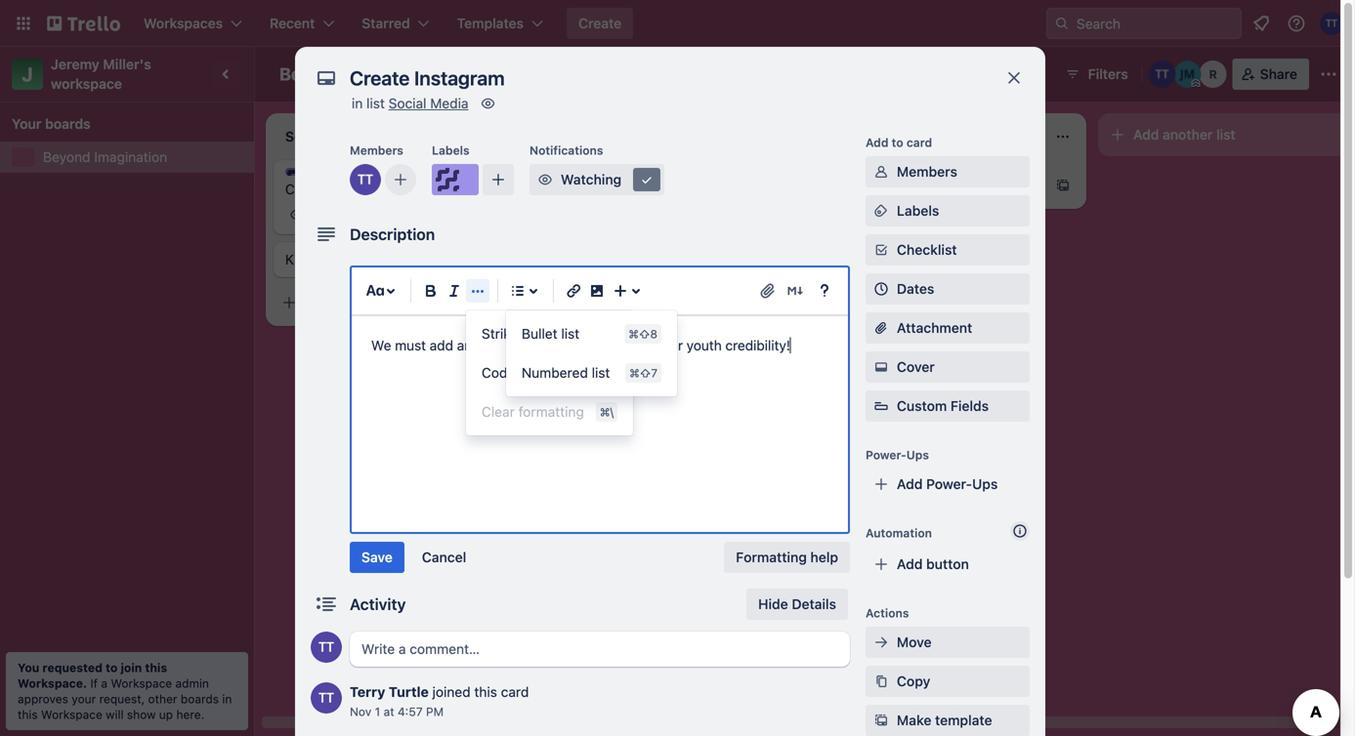 Task type: describe. For each thing, give the bounding box(es) containing it.
watching
[[561, 172, 622, 188]]

hide details link
[[747, 589, 848, 621]]

another inside text box
[[457, 338, 505, 354]]

create instagram link
[[285, 180, 512, 199]]

our
[[663, 338, 683, 354]]

social
[[389, 95, 427, 111]]

add button
[[897, 557, 969, 573]]

share button
[[1233, 59, 1310, 90]]

workspace.
[[18, 677, 87, 691]]

0 horizontal spatial workspace
[[41, 709, 102, 722]]

we
[[371, 338, 391, 354]]

sm image for members
[[872, 162, 891, 182]]

⌘⇧8
[[629, 327, 658, 341]]

your boards with 1 items element
[[12, 112, 233, 136]]

up
[[159, 709, 173, 722]]

another inside button
[[1163, 127, 1213, 143]]

your
[[72, 693, 96, 707]]

more formatting image
[[466, 280, 490, 303]]

attach and insert link image
[[758, 282, 778, 301]]

clear
[[482, 404, 515, 420]]

kickoff meeting link
[[285, 250, 512, 270]]

other
[[148, 693, 177, 707]]

actions
[[866, 607, 909, 621]]

numbered
[[522, 365, 588, 381]]

beyond inside beyond imagination link
[[43, 149, 90, 165]]

attachment
[[897, 320, 973, 336]]

thinking
[[563, 181, 617, 197]]

cover
[[897, 359, 935, 375]]

members link
[[866, 156, 1030, 188]]

card up members link
[[907, 136, 933, 150]]

workspace visible image
[[503, 66, 518, 82]]

dates
[[897, 281, 935, 297]]

primary element
[[0, 0, 1356, 47]]

increase
[[606, 338, 659, 354]]

⌘⇧s
[[585, 327, 614, 341]]

automation image
[[1024, 59, 1051, 86]]

⌘⇧7
[[630, 367, 658, 380]]

custom fields
[[897, 398, 989, 414]]

youth
[[687, 338, 722, 354]]

search image
[[1055, 16, 1070, 31]]

add a card button for create from template… icon
[[829, 170, 1048, 201]]

formatting
[[519, 404, 584, 420]]

strikethrough
[[482, 326, 568, 342]]

sm image for make template
[[872, 712, 891, 731]]

4:57
[[398, 706, 423, 719]]

social
[[509, 338, 545, 354]]

beyond inside the board name text box
[[280, 64, 343, 85]]

add power-ups
[[897, 476, 998, 493]]

r
[[1210, 67, 1218, 81]]

image image
[[585, 280, 609, 303]]

sm image down star or unstar board 'image'
[[479, 94, 498, 113]]

custom fields button
[[866, 397, 1030, 416]]

thoughts
[[583, 169, 636, 183]]

0 vertical spatial members
[[350, 144, 404, 157]]

activity
[[350, 596, 406, 614]]

create for create
[[579, 15, 622, 31]]

view markdown image
[[786, 282, 805, 301]]

formatting help
[[736, 550, 839, 566]]

0 vertical spatial add a card
[[860, 177, 930, 194]]

⌘⇧m
[[582, 367, 614, 380]]

list for bullet list
[[561, 326, 580, 342]]

add down filters button
[[1134, 127, 1160, 143]]

share
[[1261, 66, 1298, 82]]

must
[[395, 338, 426, 354]]

description
[[350, 225, 435, 244]]

will
[[106, 709, 124, 722]]

you
[[18, 662, 39, 675]]

thinking link
[[563, 180, 790, 199]]

0 horizontal spatial color: purple, title: none image
[[285, 168, 325, 176]]

create instagram
[[285, 181, 394, 197]]

we must add another social media to increase our youth credibility!
[[371, 338, 791, 354]]

add
[[430, 338, 453, 354]]

kickoff
[[285, 252, 330, 268]]

turtle
[[389, 685, 429, 701]]

terry turtle (terryturtle) image left r
[[1149, 61, 1177, 88]]

in list social media
[[352, 95, 469, 111]]

sm image for labels
[[872, 201, 891, 221]]

this inside you requested to join this workspace.
[[145, 662, 167, 675]]

list inside button
[[1217, 127, 1236, 143]]

bullet list
[[522, 326, 580, 342]]

beyond imagination inside the board name text box
[[280, 64, 446, 85]]

lists image
[[506, 280, 530, 303]]

0 horizontal spatial add a card
[[305, 295, 374, 311]]

list for numbered list
[[592, 365, 610, 381]]

here.
[[176, 709, 204, 722]]

make template
[[897, 713, 993, 729]]

create button
[[567, 8, 634, 39]]

1 horizontal spatial labels
[[897, 203, 940, 219]]

credibility!
[[726, 338, 791, 354]]

terry turtle (terryturtle) image up lists image
[[493, 203, 516, 227]]

add another list
[[1134, 127, 1236, 143]]

cancel button
[[410, 542, 478, 574]]

create from template… image
[[500, 295, 516, 311]]

1 vertical spatial imagination
[[94, 149, 167, 165]]

watching button
[[530, 164, 665, 195]]

sm image for copy
[[872, 672, 891, 692]]

add down power-ups
[[897, 476, 923, 493]]

social media link
[[389, 95, 469, 111]]

show
[[127, 709, 156, 722]]

formatting help link
[[724, 542, 850, 574]]

to inside you requested to join this workspace.
[[106, 662, 118, 675]]

admin
[[175, 677, 209, 691]]

request,
[[99, 693, 145, 707]]

attachment button
[[866, 313, 1030, 344]]

save button
[[350, 542, 404, 574]]

media
[[549, 338, 587, 354]]

0 notifications image
[[1250, 12, 1274, 35]]

formatting
[[736, 550, 807, 566]]

cover link
[[866, 352, 1030, 383]]

italic ⌘i image
[[443, 280, 466, 303]]

template
[[935, 713, 993, 729]]

dates button
[[866, 274, 1030, 305]]

add another list button
[[1099, 113, 1356, 156]]

filters
[[1089, 66, 1129, 82]]

help
[[811, 550, 839, 566]]

link image
[[562, 280, 585, 303]]

create from template… image
[[1056, 178, 1071, 194]]



Task type: locate. For each thing, give the bounding box(es) containing it.
card
[[907, 136, 933, 150], [901, 177, 930, 194], [346, 295, 374, 311], [501, 685, 529, 701]]

0 horizontal spatial members
[[350, 144, 404, 157]]

pm
[[426, 706, 444, 719]]

1 horizontal spatial members
[[897, 164, 958, 180]]

star or unstar board image
[[468, 66, 483, 82]]

sm image inside copy link
[[872, 672, 891, 692]]

a left text styles "icon"
[[334, 295, 342, 311]]

add down kickoff
[[305, 295, 331, 311]]

add a card button down add to card
[[829, 170, 1048, 201]]

sm image left checklist
[[872, 240, 891, 260]]

add down add to card
[[860, 177, 886, 194]]

labels up checklist
[[897, 203, 940, 219]]

Write a comment text field
[[350, 632, 850, 668]]

1 vertical spatial terry turtle (terryturtle) image
[[311, 683, 342, 715]]

1 horizontal spatial add a card button
[[829, 170, 1048, 201]]

terry turtle (terryturtle) image left add members to card icon
[[350, 164, 381, 195]]

0 horizontal spatial ups
[[907, 449, 930, 462]]

if a workspace admin approves your request, other boards in this workspace will show up here.
[[18, 677, 232, 722]]

power- down custom
[[866, 449, 907, 462]]

1 horizontal spatial beyond
[[280, 64, 343, 85]]

0 vertical spatial sm image
[[637, 170, 657, 190]]

0 vertical spatial another
[[1163, 127, 1213, 143]]

1 vertical spatial ups
[[973, 476, 998, 493]]

0 horizontal spatial this
[[18, 709, 38, 722]]

sm image
[[637, 170, 657, 190], [872, 201, 891, 221], [872, 240, 891, 260]]

0 horizontal spatial a
[[101, 677, 108, 691]]

at
[[384, 706, 394, 719]]

0 vertical spatial create
[[579, 15, 622, 31]]

button
[[927, 557, 969, 573]]

1 terry turtle (terryturtle) image from the top
[[311, 632, 342, 664]]

2 terry turtle (terryturtle) image from the top
[[311, 683, 342, 715]]

0 vertical spatial this
[[145, 662, 167, 675]]

labels down media
[[432, 144, 470, 157]]

sm image left cover
[[872, 358, 891, 377]]

media
[[430, 95, 469, 111]]

power- down power-ups
[[927, 476, 973, 493]]

0 vertical spatial to
[[892, 136, 904, 150]]

list down we must add another social media to increase our youth credibility! text box
[[592, 365, 610, 381]]

0 vertical spatial beyond imagination
[[280, 64, 446, 85]]

1 vertical spatial in
[[222, 693, 232, 707]]

clear formatting
[[482, 404, 584, 420]]

editor toolbar toolbar
[[360, 276, 841, 436]]

2 vertical spatial sm image
[[872, 240, 891, 260]]

0 vertical spatial workspace
[[111, 677, 172, 691]]

1 vertical spatial labels
[[897, 203, 940, 219]]

sm image for checklist
[[872, 240, 891, 260]]

2 vertical spatial this
[[18, 709, 38, 722]]

sm image left make
[[872, 712, 891, 731]]

0 horizontal spatial power-
[[866, 449, 907, 462]]

1 vertical spatial boards
[[181, 693, 219, 707]]

terry turtle (terryturtle) image
[[1321, 12, 1344, 35], [1149, 61, 1177, 88], [350, 164, 381, 195], [493, 203, 516, 227]]

list for in list social media
[[367, 95, 385, 111]]

1 vertical spatial another
[[457, 338, 505, 354]]

1 vertical spatial add a card button
[[274, 287, 493, 319]]

another down jeremy miller (jeremymiller198) image
[[1163, 127, 1213, 143]]

sm image down add to card
[[872, 162, 891, 182]]

sm image inside labels link
[[872, 201, 891, 221]]

1 vertical spatial beyond imagination
[[43, 149, 167, 165]]

1 horizontal spatial boards
[[181, 693, 219, 707]]

add to card
[[866, 136, 933, 150]]

beyond imagination up social
[[280, 64, 446, 85]]

add a card button for create from template… image
[[274, 287, 493, 319]]

boards inside the if a workspace admin approves your request, other boards in this workspace will show up here.
[[181, 693, 219, 707]]

if
[[90, 677, 98, 691]]

2 horizontal spatial a
[[890, 177, 897, 194]]

1 group from the left
[[466, 315, 634, 432]]

this inside terry turtle joined this card nov 1 at 4:57 pm
[[474, 685, 497, 701]]

make template link
[[866, 706, 1030, 737]]

to up members link
[[892, 136, 904, 150]]

in
[[352, 95, 363, 111], [222, 693, 232, 707]]

⌘\
[[600, 406, 614, 419]]

1 horizontal spatial color: purple, title: none image
[[432, 164, 479, 195]]

terry turtle (terryturtle) image right the open information menu image
[[1321, 12, 1344, 35]]

add members to card image
[[393, 170, 409, 190]]

1 horizontal spatial in
[[352, 95, 363, 111]]

show menu image
[[1320, 65, 1339, 84]]

details
[[792, 597, 837, 613]]

add a card button up we
[[274, 287, 493, 319]]

hide details
[[759, 597, 837, 613]]

card right joined at bottom
[[501, 685, 529, 701]]

nov 1 at 4:57 pm link
[[350, 706, 444, 719]]

automation
[[866, 527, 932, 541]]

0 horizontal spatial another
[[457, 338, 505, 354]]

jeremy miller's workspace
[[51, 56, 155, 92]]

custom
[[897, 398, 947, 414]]

beyond imagination down "your boards with 1 items" element
[[43, 149, 167, 165]]

sm image left copy
[[872, 672, 891, 692]]

this right joined at bottom
[[474, 685, 497, 701]]

card up labels link
[[901, 177, 930, 194]]

approves
[[18, 693, 68, 707]]

1 horizontal spatial another
[[1163, 127, 1213, 143]]

color: purple, title: none image
[[432, 164, 479, 195], [285, 168, 325, 176]]

sm image inside make template link
[[872, 712, 891, 731]]

2 vertical spatial a
[[101, 677, 108, 691]]

1 horizontal spatial workspace
[[111, 677, 172, 691]]

group
[[466, 315, 634, 432], [506, 315, 677, 393]]

copy
[[897, 674, 931, 690]]

a
[[890, 177, 897, 194], [334, 295, 342, 311], [101, 677, 108, 691]]

add
[[1134, 127, 1160, 143], [866, 136, 889, 150], [860, 177, 886, 194], [305, 295, 331, 311], [897, 476, 923, 493], [897, 557, 923, 573]]

0 vertical spatial labels
[[432, 144, 470, 157]]

1 vertical spatial power-
[[927, 476, 973, 493]]

rubyanndersson (rubyanndersson) image
[[1200, 61, 1227, 88]]

checklist
[[897, 242, 957, 258]]

this right join
[[145, 662, 167, 675]]

1 horizontal spatial imagination
[[347, 64, 446, 85]]

card down the meeting
[[346, 295, 374, 311]]

to
[[892, 136, 904, 150], [590, 338, 603, 354], [106, 662, 118, 675]]

jeremy
[[51, 56, 100, 72]]

card inside terry turtle joined this card nov 1 at 4:57 pm
[[501, 685, 529, 701]]

None text field
[[340, 61, 985, 96]]

0 horizontal spatial in
[[222, 693, 232, 707]]

you requested to join this workspace.
[[18, 662, 167, 691]]

sm image down actions
[[872, 633, 891, 653]]

power ups image
[[997, 66, 1012, 82]]

1 horizontal spatial add a card
[[860, 177, 930, 194]]

group containing bullet list
[[506, 315, 677, 393]]

sm image inside watching button
[[536, 170, 555, 190]]

0 horizontal spatial beyond
[[43, 149, 90, 165]]

in down the board name text box
[[352, 95, 363, 111]]

back to home image
[[47, 8, 120, 39]]

1 horizontal spatial ups
[[973, 476, 998, 493]]

imagination inside the board name text box
[[347, 64, 446, 85]]

Main content area, start typing to enter text. text field
[[371, 334, 829, 358]]

sm image
[[479, 94, 498, 113], [872, 162, 891, 182], [536, 170, 555, 190], [872, 358, 891, 377], [872, 633, 891, 653], [872, 672, 891, 692], [872, 712, 891, 731]]

ups down fields
[[973, 476, 998, 493]]

imagination up social
[[347, 64, 446, 85]]

to up ⌘⇧m at the left of the page
[[590, 338, 603, 354]]

open information menu image
[[1287, 14, 1307, 33]]

0 horizontal spatial create
[[285, 181, 327, 197]]

0 vertical spatial add a card button
[[829, 170, 1048, 201]]

join
[[121, 662, 142, 675]]

1 vertical spatial sm image
[[872, 201, 891, 221]]

Board name text field
[[270, 59, 456, 90]]

sm image inside move link
[[872, 633, 891, 653]]

list
[[367, 95, 385, 111], [1217, 127, 1236, 143], [561, 326, 580, 342], [592, 365, 610, 381]]

0 horizontal spatial add a card button
[[274, 287, 493, 319]]

members down add to card
[[897, 164, 958, 180]]

0 horizontal spatial imagination
[[94, 149, 167, 165]]

kickoff meeting
[[285, 252, 384, 268]]

another
[[1163, 127, 1213, 143], [457, 338, 505, 354]]

make
[[897, 713, 932, 729]]

boards down admin
[[181, 693, 219, 707]]

labels
[[432, 144, 470, 157], [897, 203, 940, 219]]

cancel
[[422, 550, 466, 566]]

0 vertical spatial in
[[352, 95, 363, 111]]

2 group from the left
[[506, 315, 677, 393]]

0 vertical spatial ups
[[907, 449, 930, 462]]

notifications
[[530, 144, 604, 157]]

1 vertical spatial add a card
[[305, 295, 374, 311]]

to left join
[[106, 662, 118, 675]]

add a card down add to card
[[860, 177, 930, 194]]

list left ⌘⇧s
[[561, 326, 580, 342]]

copy link
[[866, 667, 1030, 698]]

beyond imagination
[[280, 64, 446, 85], [43, 149, 167, 165]]

your
[[12, 116, 42, 132]]

1 vertical spatial to
[[590, 338, 603, 354]]

1 horizontal spatial beyond imagination
[[280, 64, 446, 85]]

miller's
[[103, 56, 151, 72]]

this down approves
[[18, 709, 38, 722]]

terry turtle (terryturtle) image
[[311, 632, 342, 664], [311, 683, 342, 715]]

imagination down "your boards with 1 items" element
[[94, 149, 167, 165]]

1 horizontal spatial create
[[579, 15, 622, 31]]

0 vertical spatial power-
[[866, 449, 907, 462]]

your boards
[[12, 116, 91, 132]]

filters button
[[1059, 59, 1134, 90]]

1 vertical spatial members
[[897, 164, 958, 180]]

text styles image
[[364, 280, 387, 303]]

2 horizontal spatial to
[[892, 136, 904, 150]]

sm image inside members link
[[872, 162, 891, 182]]

a right the if at left
[[101, 677, 108, 691]]

sm image inside watching button
[[637, 170, 657, 190]]

sm image inside checklist link
[[872, 240, 891, 260]]

1
[[375, 706, 380, 719]]

this
[[145, 662, 167, 675], [474, 685, 497, 701], [18, 709, 38, 722]]

move
[[897, 635, 932, 651]]

add button button
[[866, 549, 1030, 581]]

bullet
[[522, 326, 558, 342]]

0 vertical spatial imagination
[[347, 64, 446, 85]]

open help dialog image
[[813, 280, 837, 303]]

1 vertical spatial a
[[334, 295, 342, 311]]

power-ups
[[866, 449, 930, 462]]

numbered list
[[522, 365, 610, 381]]

add a card down kickoff meeting
[[305, 295, 374, 311]]

0 vertical spatial terry turtle (terryturtle) image
[[311, 632, 342, 664]]

workspace down join
[[111, 677, 172, 691]]

add a card button
[[829, 170, 1048, 201], [274, 287, 493, 319]]

add a card
[[860, 177, 930, 194], [305, 295, 374, 311]]

0 horizontal spatial labels
[[432, 144, 470, 157]]

terry
[[350, 685, 385, 701]]

fields
[[951, 398, 989, 414]]

sm image down add to card
[[872, 201, 891, 221]]

boards right the your
[[45, 116, 91, 132]]

color: bold red, title: "thoughts" element
[[563, 168, 636, 183]]

0 vertical spatial a
[[890, 177, 897, 194]]

ups up add power-ups
[[907, 449, 930, 462]]

workspace
[[111, 677, 172, 691], [41, 709, 102, 722]]

instagram
[[331, 181, 394, 197]]

hide
[[759, 597, 789, 613]]

jeremy miller (jeremymiller198) image
[[1175, 61, 1202, 88]]

list down rubyanndersson (rubyanndersson) icon
[[1217, 127, 1236, 143]]

nov
[[350, 706, 372, 719]]

1 horizontal spatial a
[[334, 295, 342, 311]]

another up code
[[457, 338, 505, 354]]

0 horizontal spatial boards
[[45, 116, 91, 132]]

in inside the if a workspace admin approves your request, other boards in this workspace will show up here.
[[222, 693, 232, 707]]

sm image for move
[[872, 633, 891, 653]]

beyond imagination link
[[43, 148, 242, 167]]

color: purple, title: none image up 'create instagram'
[[285, 168, 325, 176]]

in right other on the bottom of the page
[[222, 693, 232, 707]]

bold ⌘b image
[[419, 280, 443, 303]]

create for create instagram
[[285, 181, 327, 197]]

2 horizontal spatial this
[[474, 685, 497, 701]]

1 vertical spatial create
[[285, 181, 327, 197]]

workspace
[[51, 76, 122, 92]]

requested
[[42, 662, 103, 675]]

add up members link
[[866, 136, 889, 150]]

group containing strikethrough
[[466, 315, 634, 432]]

sm image inside cover link
[[872, 358, 891, 377]]

1 vertical spatial workspace
[[41, 709, 102, 722]]

0 horizontal spatial beyond imagination
[[43, 149, 167, 165]]

1 horizontal spatial this
[[145, 662, 167, 675]]

sm image down notifications
[[536, 170, 555, 190]]

2 vertical spatial to
[[106, 662, 118, 675]]

sm image right thoughts
[[637, 170, 657, 190]]

1 vertical spatial this
[[474, 685, 497, 701]]

1 horizontal spatial to
[[590, 338, 603, 354]]

list down the board name text box
[[367, 95, 385, 111]]

workspace down the your
[[41, 709, 102, 722]]

0 horizontal spatial to
[[106, 662, 118, 675]]

Search field
[[1070, 9, 1241, 38]]

code
[[482, 365, 515, 381]]

terry turtle joined this card nov 1 at 4:57 pm
[[350, 685, 529, 719]]

color: purple, title: none image right add members to card icon
[[432, 164, 479, 195]]

r button
[[1200, 61, 1227, 88]]

to inside text box
[[590, 338, 603, 354]]

sm image for watching
[[536, 170, 555, 190]]

a down add to card
[[890, 177, 897, 194]]

terry turtle (terryturtle) image inside primary element
[[1321, 12, 1344, 35]]

create inside button
[[579, 15, 622, 31]]

1 horizontal spatial power-
[[927, 476, 973, 493]]

checklist link
[[866, 235, 1030, 266]]

labels link
[[866, 195, 1030, 227]]

0 vertical spatial boards
[[45, 116, 91, 132]]

1 vertical spatial beyond
[[43, 149, 90, 165]]

0 vertical spatial beyond
[[280, 64, 343, 85]]

add down automation
[[897, 557, 923, 573]]

this inside the if a workspace admin approves your request, other boards in this workspace will show up here.
[[18, 709, 38, 722]]

members up add members to card icon
[[350, 144, 404, 157]]

a inside the if a workspace admin approves your request, other boards in this workspace will show up here.
[[101, 677, 108, 691]]

sm image for cover
[[872, 358, 891, 377]]



Task type: vqa. For each thing, say whether or not it's contained in the screenshot.
the right Terry Turtle (terryturtle) image
yes



